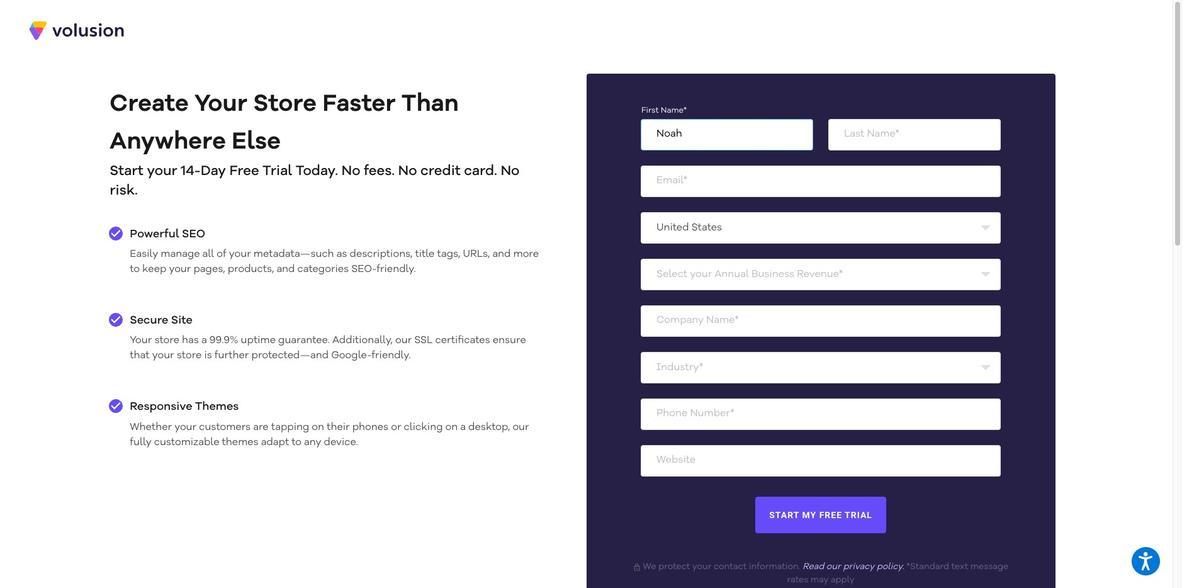 Task type: locate. For each thing, give the bounding box(es) containing it.
and left more
[[493, 249, 511, 259]]

1 no from the left
[[342, 164, 360, 178]]

to down easily
[[130, 265, 140, 275]]

your left 14-
[[147, 164, 177, 178]]

0 vertical spatial start
[[110, 164, 144, 178]]

store
[[253, 92, 317, 116]]

company
[[657, 316, 704, 326]]

2 vertical spatial our
[[827, 563, 841, 571]]

0 vertical spatial your
[[194, 92, 248, 116]]

your
[[194, 92, 248, 116], [130, 336, 152, 346]]

2 vertical spatial name*
[[706, 316, 739, 326]]

on up any
[[312, 422, 324, 432]]

no left "fees."
[[342, 164, 360, 178]]

our inside your store has a 99.9% uptime guarantee. additionally, our ssl certificates ensure that your store is further protected—and google-friendly.
[[395, 336, 412, 346]]

start inside start your 14-day free trial today. no fees. no credit card. no risk.
[[110, 164, 144, 178]]

start for start your 14-day free trial today. no fees. no credit card. no risk.
[[110, 164, 144, 178]]

2 on from the left
[[446, 422, 458, 432]]

on right clicking
[[446, 422, 458, 432]]

whether
[[130, 422, 172, 432]]

0 horizontal spatial free
[[229, 164, 259, 178]]

we protect your contact information. read our privacy policy.
[[641, 563, 905, 571]]

1 horizontal spatial no
[[398, 164, 417, 178]]

first name*
[[642, 106, 687, 114]]

your inside your store has a 99.9% uptime guarantee. additionally, our ssl certificates ensure that your store is further protected—and google-friendly.
[[130, 336, 152, 346]]

0 horizontal spatial your
[[130, 336, 152, 346]]

name* for company name*
[[706, 316, 739, 326]]

our inside the whether your customers are tapping on their phones or clicking on a desktop, our fully customizable themes adapt to any device.
[[513, 422, 529, 432]]

title
[[415, 249, 435, 259]]

0 vertical spatial free
[[229, 164, 259, 178]]

to left any
[[292, 437, 302, 448]]

free right day
[[229, 164, 259, 178]]

name* for first name*
[[661, 106, 687, 114]]

0 horizontal spatial a
[[201, 336, 207, 346]]

1 horizontal spatial a
[[460, 422, 466, 432]]

name*
[[661, 106, 687, 114], [867, 129, 900, 139], [706, 316, 739, 326]]

friendly.
[[377, 265, 416, 275], [372, 351, 411, 361]]

name* right last
[[867, 129, 900, 139]]

Website text field
[[641, 445, 1001, 476]]

last
[[844, 129, 865, 139]]

0 vertical spatial and
[[493, 249, 511, 259]]

your inside create your store faster than anywhere else
[[194, 92, 248, 116]]

free
[[229, 164, 259, 178], [820, 510, 842, 520]]

0 vertical spatial friendly.
[[377, 265, 416, 275]]

0 horizontal spatial name*
[[661, 106, 687, 114]]

0 horizontal spatial our
[[395, 336, 412, 346]]

a
[[201, 336, 207, 346], [460, 422, 466, 432]]

your inside the whether your customers are tapping on their phones or clicking on a desktop, our fully customizable themes adapt to any device.
[[174, 422, 197, 432]]

1 vertical spatial name*
[[867, 129, 900, 139]]

no right the card.
[[501, 164, 520, 178]]

1 horizontal spatial start
[[770, 510, 800, 520]]

card.
[[464, 164, 497, 178]]

1 horizontal spatial free
[[820, 510, 842, 520]]

store
[[155, 336, 179, 346], [177, 351, 202, 361]]

pages,
[[194, 265, 225, 275]]

3 no from the left
[[501, 164, 520, 178]]

clicking
[[404, 422, 443, 432]]

a inside the whether your customers are tapping on their phones or clicking on a desktop, our fully customizable themes adapt to any device.
[[460, 422, 466, 432]]

0 horizontal spatial no
[[342, 164, 360, 178]]

1 horizontal spatial to
[[292, 437, 302, 448]]

ssl
[[415, 336, 433, 346]]

1 vertical spatial start
[[770, 510, 800, 520]]

store down has
[[177, 351, 202, 361]]

trial down else
[[263, 164, 292, 178]]

1 horizontal spatial and
[[493, 249, 511, 259]]

start left my
[[770, 510, 800, 520]]

desktop,
[[468, 422, 510, 432]]

your
[[147, 164, 177, 178], [229, 249, 251, 259], [169, 265, 191, 275], [152, 351, 174, 361], [174, 422, 197, 432], [693, 563, 712, 571]]

0 horizontal spatial start
[[110, 164, 144, 178]]

0 horizontal spatial and
[[277, 265, 295, 275]]

1 vertical spatial friendly.
[[372, 351, 411, 361]]

0 vertical spatial to
[[130, 265, 140, 275]]

1 vertical spatial your
[[130, 336, 152, 346]]

free right my
[[820, 510, 842, 520]]

your right that at the left bottom of the page
[[152, 351, 174, 361]]

1 horizontal spatial name*
[[706, 316, 739, 326]]

no
[[342, 164, 360, 178], [398, 164, 417, 178], [501, 164, 520, 178]]

1 vertical spatial a
[[460, 422, 466, 432]]

our
[[395, 336, 412, 346], [513, 422, 529, 432], [827, 563, 841, 571]]

0 vertical spatial our
[[395, 336, 412, 346]]

0 vertical spatial trial
[[263, 164, 292, 178]]

1 vertical spatial our
[[513, 422, 529, 432]]

on
[[312, 422, 324, 432], [446, 422, 458, 432]]

our left 'ssl'
[[395, 336, 412, 346]]

message
[[971, 563, 1009, 571]]

name* right company
[[706, 316, 739, 326]]

and down metadata—such
[[277, 265, 295, 275]]

contact
[[714, 563, 747, 571]]

Phone Number* text field
[[641, 398, 1001, 430]]

your up else
[[194, 92, 248, 116]]

and
[[493, 249, 511, 259], [277, 265, 295, 275]]

urls,
[[463, 249, 490, 259]]

1 horizontal spatial your
[[194, 92, 248, 116]]

start inside button
[[770, 510, 800, 520]]

friendly. inside easily manage all of your metadata—such as descriptions, title tags, urls, and more to keep your pages, products, and categories seo-friendly.
[[377, 265, 416, 275]]

company name*
[[657, 316, 739, 326]]

phone
[[657, 409, 688, 419]]

friendly. down additionally,
[[372, 351, 411, 361]]

name* right first
[[661, 106, 687, 114]]

to inside the whether your customers are tapping on their phones or clicking on a desktop, our fully customizable themes adapt to any device.
[[292, 437, 302, 448]]

create
[[110, 92, 189, 116]]

0 vertical spatial a
[[201, 336, 207, 346]]

as
[[337, 249, 347, 259]]

2 horizontal spatial no
[[501, 164, 520, 178]]

1 vertical spatial to
[[292, 437, 302, 448]]

0 vertical spatial name*
[[661, 106, 687, 114]]

1 vertical spatial free
[[820, 510, 842, 520]]

additionally,
[[332, 336, 393, 346]]

adapt
[[261, 437, 289, 448]]

1 horizontal spatial our
[[513, 422, 529, 432]]

trial right my
[[845, 510, 873, 520]]

our right desktop,
[[513, 422, 529, 432]]

Company Name* text field
[[641, 305, 1001, 337]]

all
[[202, 249, 214, 259]]

start up risk. at the top
[[110, 164, 144, 178]]

fully
[[130, 437, 152, 448]]

0 horizontal spatial on
[[312, 422, 324, 432]]

no right "fees."
[[398, 164, 417, 178]]

store down secure site
[[155, 336, 179, 346]]

risk.
[[110, 184, 138, 198]]

your up the customizable
[[174, 422, 197, 432]]

*standard
[[907, 563, 950, 571]]

trial
[[263, 164, 292, 178], [845, 510, 873, 520]]

friendly. down descriptions,
[[377, 265, 416, 275]]

our up apply
[[827, 563, 841, 571]]

First Name* text field
[[641, 119, 814, 150]]

customers
[[199, 422, 251, 432]]

may
[[811, 576, 829, 585]]

your down the manage
[[169, 265, 191, 275]]

your up that at the left bottom of the page
[[130, 336, 152, 346]]

0 horizontal spatial trial
[[263, 164, 292, 178]]

privacy
[[843, 563, 875, 571]]

1 horizontal spatial on
[[446, 422, 458, 432]]

today.
[[296, 164, 338, 178]]

manage
[[161, 249, 200, 259]]

their
[[327, 422, 350, 432]]

phone number*
[[657, 409, 735, 419]]

0 horizontal spatial to
[[130, 265, 140, 275]]

start my free trial button
[[755, 497, 887, 534]]

1 horizontal spatial trial
[[845, 510, 873, 520]]

2 horizontal spatial name*
[[867, 129, 900, 139]]

a right has
[[201, 336, 207, 346]]

open accessibe: accessibility options, statement and help image
[[1139, 552, 1153, 571]]

1 vertical spatial trial
[[845, 510, 873, 520]]

a left desktop,
[[460, 422, 466, 432]]



Task type: vqa. For each thing, say whether or not it's contained in the screenshot.
third /month from right
no



Task type: describe. For each thing, give the bounding box(es) containing it.
of
[[217, 249, 226, 259]]

google-
[[331, 351, 372, 361]]

number*
[[690, 409, 735, 419]]

text
[[952, 563, 969, 571]]

*standard text message rates may apply
[[787, 563, 1009, 585]]

further
[[215, 351, 249, 361]]

themes
[[195, 401, 239, 413]]

2 horizontal spatial our
[[827, 563, 841, 571]]

are
[[253, 422, 269, 432]]

start my free trial
[[770, 510, 873, 520]]

read our privacy policy. link
[[803, 563, 905, 571]]

trial inside button
[[845, 510, 873, 520]]

apply
[[831, 576, 855, 585]]

anywhere
[[110, 131, 226, 155]]

powerful
[[130, 228, 179, 240]]

first
[[642, 106, 659, 114]]

1 on from the left
[[312, 422, 324, 432]]

1 vertical spatial store
[[177, 351, 202, 361]]

secure
[[130, 315, 168, 326]]

create your store faster than anywhere else
[[110, 92, 459, 155]]

guarantee.
[[278, 336, 330, 346]]

2 no from the left
[[398, 164, 417, 178]]

responsive themes
[[130, 401, 239, 413]]

volusion logo image
[[28, 20, 125, 41]]

more
[[513, 249, 539, 259]]

protected—and
[[252, 351, 329, 361]]

themes
[[222, 437, 259, 448]]

information.
[[749, 563, 801, 571]]

categories
[[298, 265, 349, 275]]

protect
[[659, 563, 690, 571]]

site
[[171, 315, 193, 326]]

policy.
[[877, 563, 905, 571]]

trial inside start your 14-day free trial today. no fees. no credit card. no risk.
[[263, 164, 292, 178]]

secure site
[[130, 315, 193, 326]]

start for start my free trial
[[770, 510, 800, 520]]

that
[[130, 351, 150, 361]]

friendly. inside your store has a 99.9% uptime guarantee. additionally, our ssl certificates ensure that your store is further protected—and google-friendly.
[[372, 351, 411, 361]]

read
[[803, 563, 824, 571]]

1 vertical spatial and
[[277, 265, 295, 275]]

else
[[232, 131, 281, 155]]

any
[[304, 437, 321, 448]]

your store has a 99.9% uptime guarantee. additionally, our ssl certificates ensure that your store is further protected—and google-friendly.
[[130, 336, 526, 361]]

Email* email field
[[641, 165, 1001, 197]]

easily manage all of your metadata—such as descriptions, title tags, urls, and more to keep your pages, products, and categories seo-friendly.
[[130, 249, 539, 275]]

customizable
[[154, 437, 219, 448]]

rates
[[787, 576, 809, 585]]

your inside start your 14-day free trial today. no fees. no credit card. no risk.
[[147, 164, 177, 178]]

14-
[[181, 164, 201, 178]]

ensure
[[493, 336, 526, 346]]

has
[[182, 336, 199, 346]]

credit
[[421, 164, 461, 178]]

name* for last name*
[[867, 129, 900, 139]]

or
[[391, 422, 401, 432]]

email*
[[657, 176, 688, 186]]

keep
[[142, 265, 166, 275]]

responsive
[[130, 401, 192, 413]]

tapping
[[271, 422, 309, 432]]

whether your customers are tapping on their phones or clicking on a desktop, our fully customizable themes adapt to any device.
[[130, 422, 529, 448]]

tags,
[[437, 249, 460, 259]]

we
[[643, 563, 656, 571]]

to inside easily manage all of your metadata—such as descriptions, title tags, urls, and more to keep your pages, products, and categories seo-friendly.
[[130, 265, 140, 275]]

is
[[204, 351, 212, 361]]

start your 14-day free trial today. no fees. no credit card. no risk.
[[110, 164, 520, 198]]

last name*
[[844, 129, 900, 139]]

my
[[802, 510, 817, 520]]

your inside your store has a 99.9% uptime guarantee. additionally, our ssl certificates ensure that your store is further protected—and google-friendly.
[[152, 351, 174, 361]]

certificates
[[435, 336, 490, 346]]

0 vertical spatial store
[[155, 336, 179, 346]]

seo-
[[351, 265, 377, 275]]

free inside start my free trial button
[[820, 510, 842, 520]]

uptime
[[241, 336, 276, 346]]

free inside start your 14-day free trial today. no fees. no credit card. no risk.
[[229, 164, 259, 178]]

products,
[[228, 265, 274, 275]]

than
[[402, 92, 459, 116]]

easily
[[130, 249, 158, 259]]

phones
[[352, 422, 389, 432]]

seo
[[182, 228, 205, 240]]

powerful seo
[[130, 228, 205, 240]]

your right protect
[[693, 563, 712, 571]]

day
[[201, 164, 226, 178]]

a inside your store has a 99.9% uptime guarantee. additionally, our ssl certificates ensure that your store is further protected—and google-friendly.
[[201, 336, 207, 346]]

Last Name* text field
[[829, 119, 1001, 150]]

descriptions,
[[350, 249, 413, 259]]

faster
[[323, 92, 396, 116]]

metadata—such
[[254, 249, 334, 259]]

fees.
[[364, 164, 395, 178]]

device.
[[324, 437, 358, 448]]

99.9%
[[209, 336, 238, 346]]

your right of
[[229, 249, 251, 259]]



